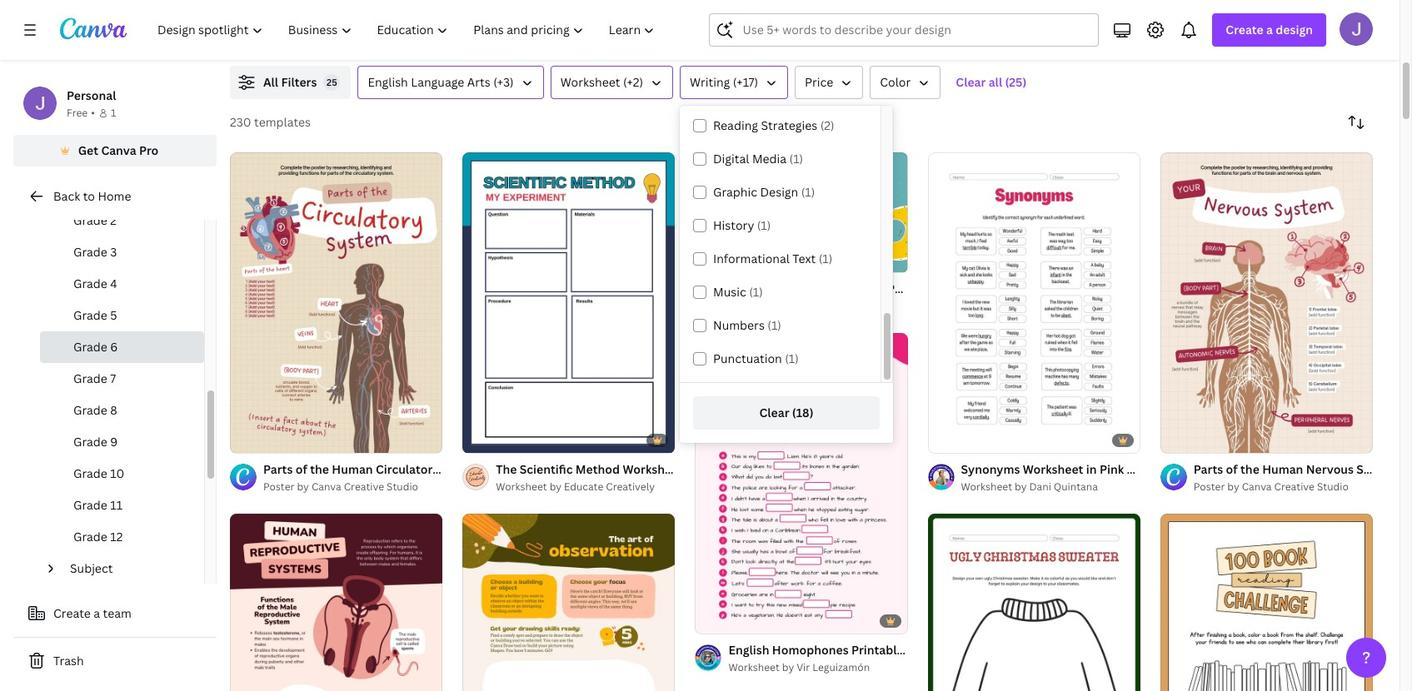 Task type: describe. For each thing, give the bounding box(es) containing it.
lesson by dream bird designs link
[[1177, 29, 1412, 46]]

(25)
[[1005, 74, 1027, 90]]

grade 12
[[73, 529, 123, 545]]

grade 3
[[73, 244, 117, 260]]

history
[[713, 217, 754, 233]]

language
[[411, 74, 464, 90]]

(1) right numbers at the top right
[[768, 317, 782, 333]]

symbiotic
[[568, 12, 625, 27]]

a for design
[[1267, 22, 1273, 37]]

studio inside symbiotic relationships lesson by canva creative studio
[[694, 30, 725, 44]]

create for create a team
[[53, 606, 91, 622]]

(+3)
[[493, 74, 514, 90]]

resources
[[964, 30, 1014, 44]]

grade 12 link
[[40, 522, 204, 553]]

(1) right design
[[801, 184, 815, 200]]

all filters
[[263, 74, 317, 90]]

clear all (25)
[[956, 74, 1027, 90]]

trash
[[53, 653, 84, 669]]

worksheet by vir leguizamón link
[[729, 660, 908, 676]]

(+2)
[[623, 74, 643, 90]]

dani
[[1029, 480, 1051, 494]]

grade for grade 4
[[73, 276, 107, 292]]

•
[[91, 106, 95, 120]]

grade 5 link
[[40, 300, 204, 332]]

worksheet by educate creatively
[[496, 480, 655, 494]]

poster by canva creative studio link for the parts of the human circulatory system science poster in light brown rose pink flat graphic style image
[[263, 479, 443, 496]]

synonyms worksheet in pink simple style worksheet by dani quintana
[[961, 462, 1198, 494]]

by inside bacteria and viruses lesson by ljr edu resources
[[908, 30, 920, 44]]

230
[[230, 114, 251, 130]]

lesson for the
[[263, 30, 297, 44]]

grade 8
[[73, 402, 117, 418]]

punctuation (1)
[[713, 351, 799, 367]]

digital media (1)
[[713, 151, 803, 167]]

filters
[[281, 74, 317, 90]]

all
[[263, 74, 278, 90]]

english language arts (+3)
[[368, 74, 514, 90]]

english for english homophones printable worksheet worksheet by vir leguizamón
[[729, 642, 770, 658]]

writing
[[690, 74, 730, 90]]

reading strategies (2)
[[713, 117, 835, 133]]

vir
[[797, 660, 810, 675]]

worksheet (+2) button
[[551, 66, 673, 99]]

style
[[1169, 462, 1198, 477]]

(1) right punctuation
[[785, 351, 799, 367]]

2 for parts of the human nervous system science poster in pastel pink rose pink flat graphic style image
[[1191, 433, 1196, 446]]

(1) right media on the right top
[[790, 151, 803, 167]]

grade 3 link
[[40, 237, 204, 268]]

color button
[[870, 66, 941, 99]]

lesson for motion
[[1177, 30, 1210, 44]]

(+17)
[[733, 74, 758, 90]]

worksheet left vir
[[729, 660, 780, 675]]

media
[[752, 151, 787, 167]]

6
[[110, 339, 118, 355]]

grade for grade 7
[[73, 371, 107, 387]]

punctuation
[[713, 351, 782, 367]]

230 templates
[[230, 114, 311, 130]]

system
[[319, 12, 361, 27]]

poster for parts of the human nervous system science poster in pastel pink rose pink flat graphic style image
[[1194, 480, 1225, 494]]

7
[[110, 371, 116, 387]]

create a team button
[[13, 597, 217, 631]]

english homophones printable worksheet link
[[729, 641, 967, 660]]

the scientific method worksheet in pink blue yellow fun hand drawn style image
[[463, 153, 675, 453]]

personal
[[67, 87, 116, 103]]

studio inside the solar system lesson by canva creative studio
[[389, 30, 421, 44]]

writing (+17)
[[690, 74, 758, 90]]

justin jones the curiosity chronicles lesson 1 - 'watching with intent' the art of observation worksheet image
[[463, 514, 675, 692]]

english for english language arts (+3)
[[368, 74, 408, 90]]

digital
[[713, 151, 749, 167]]

graphic
[[713, 184, 757, 200]]

by inside synonyms worksheet in pink simple style worksheet by dani quintana
[[1015, 480, 1027, 494]]

canva inside symbiotic relationships lesson by canva creative studio
[[618, 30, 648, 44]]

grade 4
[[73, 276, 117, 292]]

3
[[110, 244, 117, 260]]

1 for second 1 of 2 link
[[1172, 433, 1177, 446]]

Search search field
[[743, 14, 1089, 46]]

the solar system link
[[263, 11, 514, 29]]

get canva pro
[[78, 142, 159, 158]]

back to home
[[53, 188, 131, 204]]

(1) right history
[[757, 217, 771, 233]]

by inside motion and force lesson by dream bird designs
[[1213, 30, 1225, 44]]

grade 11 link
[[40, 490, 204, 522]]

lesson inside symbiotic relationships lesson by canva creative studio
[[568, 30, 601, 44]]

informational
[[713, 251, 790, 267]]

worksheet by educate creatively link
[[496, 479, 675, 496]]

11
[[110, 497, 123, 513]]

grade 5
[[73, 307, 117, 323]]

25 filter options selected element
[[324, 74, 340, 91]]

text
[[793, 251, 816, 267]]

100, 75, 50 and 25 book reading challenge english education worksheet in brown and cream fun sketch style image
[[1161, 514, 1373, 692]]

by inside the solar system lesson by canva creative studio
[[299, 30, 312, 44]]

parts of the human nervous system science poster in pastel pink rose pink flat graphic style image
[[1161, 153, 1373, 453]]

1 horizontal spatial poster
[[729, 299, 760, 313]]

bird
[[1262, 30, 1282, 44]]

all
[[989, 74, 1003, 90]]

worksheet left "educate"
[[496, 480, 547, 494]]

ljr
[[923, 30, 941, 44]]

grade for grade 8
[[73, 402, 107, 418]]

5
[[110, 307, 117, 323]]

symbiotic relationships link
[[568, 11, 819, 29]]

(18)
[[792, 405, 814, 421]]

grade for grade 5
[[73, 307, 107, 323]]

9
[[110, 434, 118, 450]]

clear (18)
[[760, 405, 814, 421]]

of for parts of the human nervous system science poster in pastel pink rose pink flat graphic style image
[[1179, 433, 1189, 446]]

writing (+17) button
[[680, 66, 788, 99]]

8
[[110, 402, 117, 418]]

(2)
[[821, 117, 835, 133]]

solar
[[287, 12, 317, 27]]

design
[[760, 184, 798, 200]]

clear for clear (18)
[[760, 405, 790, 421]]

grade for grade 3
[[73, 244, 107, 260]]

motion and force lesson by dream bird designs
[[1177, 12, 1322, 44]]

pro
[[139, 142, 159, 158]]

force
[[1244, 12, 1276, 27]]

numbers
[[713, 317, 765, 333]]

lesson by ljr edu resources link
[[872, 29, 1123, 46]]

templates
[[254, 114, 311, 130]]

home
[[98, 188, 131, 204]]

numbers (1)
[[713, 317, 782, 333]]

create a team
[[53, 606, 132, 622]]

worksheet right printable
[[907, 642, 967, 658]]

2 for the parts of the human circulatory system science poster in light brown rose pink flat graphic style image
[[260, 433, 265, 446]]

worksheet by dani quintana link
[[961, 479, 1141, 496]]

creative inside symbiotic relationships lesson by canva creative studio
[[651, 30, 691, 44]]

homophones
[[772, 642, 849, 658]]

1 of 2 for the parts of the human circulatory system science poster in light brown rose pink flat graphic style image
[[242, 433, 265, 446]]

create a design button
[[1213, 13, 1327, 47]]

(1) right text
[[819, 251, 833, 267]]

history (1)
[[713, 217, 771, 233]]



Task type: locate. For each thing, give the bounding box(es) containing it.
lesson down the
[[263, 30, 297, 44]]

create
[[1226, 22, 1264, 37], [53, 606, 91, 622]]

by inside english homophones printable worksheet worksheet by vir leguizamón
[[782, 660, 794, 675]]

grade left "8"
[[73, 402, 107, 418]]

and inside motion and force lesson by dream bird designs
[[1220, 12, 1241, 27]]

music
[[713, 284, 746, 300]]

clear left all
[[956, 74, 986, 90]]

motion and force link
[[1177, 11, 1412, 29]]

25
[[327, 76, 337, 88]]

1 of 2 for parts of the human nervous system science poster in pastel pink rose pink flat graphic style image
[[1172, 433, 1196, 446]]

back
[[53, 188, 80, 204]]

5 grade from the top
[[73, 339, 107, 355]]

english left language
[[368, 74, 408, 90]]

2 horizontal spatial poster
[[1194, 480, 1225, 494]]

1 grade from the top
[[73, 212, 107, 228]]

and up "dream"
[[1220, 12, 1241, 27]]

of for the parts of the human circulatory system science poster in light brown rose pink flat graphic style image
[[249, 433, 258, 446]]

subject button
[[63, 553, 194, 585]]

pink
[[1100, 462, 1124, 477]]

2 lesson from the left
[[568, 30, 601, 44]]

lesson by canva creative studio link down relationships
[[568, 29, 819, 46]]

english left the homophones
[[729, 642, 770, 658]]

0 horizontal spatial poster
[[263, 480, 295, 494]]

grade left 3
[[73, 244, 107, 260]]

canva inside the solar system lesson by canva creative studio
[[314, 30, 344, 44]]

0 horizontal spatial poster by canva creative studio link
[[263, 479, 443, 496]]

english
[[368, 74, 408, 90], [729, 642, 770, 658]]

a inside button
[[94, 606, 100, 622]]

(1) right music
[[749, 284, 763, 300]]

1 horizontal spatial and
[[1220, 12, 1241, 27]]

lesson down symbiotic
[[568, 30, 601, 44]]

viruses
[[947, 12, 988, 27]]

0 horizontal spatial clear
[[760, 405, 790, 421]]

8 grade from the top
[[73, 434, 107, 450]]

poster for the parts of the human circulatory system science poster in light brown rose pink flat graphic style image
[[263, 480, 295, 494]]

poster
[[729, 299, 760, 313], [263, 480, 295, 494], [1194, 480, 1225, 494]]

and for bacteria
[[922, 12, 944, 27]]

grade left 11
[[73, 497, 107, 513]]

0 horizontal spatial 1 of 2 link
[[230, 152, 443, 453]]

1 of from the left
[[249, 433, 258, 446]]

2 of from the left
[[1179, 433, 1189, 446]]

grade 9 link
[[40, 427, 204, 458]]

synonyms worksheet in pink simple style image
[[928, 153, 1141, 453]]

1 horizontal spatial english
[[729, 642, 770, 658]]

1 lesson by canva creative studio link from the left
[[263, 29, 514, 46]]

english homophones printable worksheet worksheet by vir leguizamón
[[729, 642, 967, 675]]

reading
[[713, 117, 758, 133]]

2 horizontal spatial 2
[[1191, 433, 1196, 446]]

grade 7
[[73, 371, 116, 387]]

1 and from the left
[[922, 12, 944, 27]]

bacteria and viruses lesson by ljr edu resources
[[872, 12, 1014, 44]]

and inside bacteria and viruses lesson by ljr edu resources
[[922, 12, 944, 27]]

1 horizontal spatial lesson by canva creative studio link
[[568, 29, 819, 46]]

and for motion
[[1220, 12, 1241, 27]]

lesson by canva creative studio link down system
[[263, 29, 514, 46]]

grade 8 link
[[40, 395, 204, 427]]

grade left 9
[[73, 434, 107, 450]]

0 horizontal spatial english
[[368, 74, 408, 90]]

1 vertical spatial a
[[94, 606, 100, 622]]

grade left 6
[[73, 339, 107, 355]]

2 1 of 2 link from the left
[[1161, 152, 1373, 453]]

functions of the human reproductive systems science poster in maroon light pink flat graphic style image
[[230, 514, 443, 692]]

create inside dropdown button
[[1226, 22, 1264, 37]]

create inside button
[[53, 606, 91, 622]]

motion
[[1177, 12, 1217, 27]]

grade left 4
[[73, 276, 107, 292]]

12
[[110, 529, 123, 545]]

10
[[110, 466, 124, 482]]

lesson inside motion and force lesson by dream bird designs
[[1177, 30, 1210, 44]]

motion and force image
[[1143, 0, 1412, 4]]

symbiotic relationships lesson by canva creative studio
[[568, 12, 725, 44]]

christmas drawing worksheet in green and red simple style image
[[928, 514, 1141, 692]]

1 horizontal spatial 1 of 2
[[1172, 433, 1196, 446]]

4 grade from the top
[[73, 307, 107, 323]]

in
[[1086, 462, 1097, 477]]

1
[[111, 106, 116, 120], [242, 433, 246, 446], [1172, 433, 1177, 446]]

clear left (18)
[[760, 405, 790, 421]]

lesson down 'motion'
[[1177, 30, 1210, 44]]

6 grade from the top
[[73, 371, 107, 387]]

4
[[110, 276, 117, 292]]

trash link
[[13, 645, 217, 678]]

a for team
[[94, 606, 100, 622]]

1 vertical spatial clear
[[760, 405, 790, 421]]

back to home link
[[13, 180, 217, 213]]

english language arts (+3) button
[[358, 66, 544, 99]]

free •
[[67, 106, 95, 120]]

0 horizontal spatial 1
[[111, 106, 116, 120]]

3 grade from the top
[[73, 276, 107, 292]]

poster by canva creative studio link for parts of the human nervous system science poster in pastel pink rose pink flat graphic style image
[[1194, 479, 1373, 496]]

clear
[[956, 74, 986, 90], [760, 405, 790, 421]]

0 horizontal spatial and
[[922, 12, 944, 27]]

grade left 10
[[73, 466, 107, 482]]

lesson inside the solar system lesson by canva creative studio
[[263, 30, 297, 44]]

relationships
[[628, 12, 705, 27]]

1 horizontal spatial 1
[[242, 433, 246, 446]]

creative inside the solar system lesson by canva creative studio
[[346, 30, 387, 44]]

grade
[[73, 212, 107, 228], [73, 244, 107, 260], [73, 276, 107, 292], [73, 307, 107, 323], [73, 339, 107, 355], [73, 371, 107, 387], [73, 402, 107, 418], [73, 434, 107, 450], [73, 466, 107, 482], [73, 497, 107, 513], [73, 529, 107, 545]]

1 vertical spatial create
[[53, 606, 91, 622]]

1 horizontal spatial poster by canva creative studio
[[729, 299, 884, 313]]

grade down to on the left top of page
[[73, 212, 107, 228]]

grade 11
[[73, 497, 123, 513]]

1 vertical spatial english
[[729, 642, 770, 658]]

poster by canva creative studio
[[729, 299, 884, 313], [263, 480, 418, 494], [1194, 480, 1349, 494]]

1 of 2
[[242, 433, 265, 446], [1172, 433, 1196, 446]]

synonyms
[[961, 462, 1020, 477]]

Sort by button
[[1340, 106, 1373, 139]]

canva inside button
[[101, 142, 136, 158]]

of
[[249, 433, 258, 446], [1179, 433, 1189, 446]]

11 grade from the top
[[73, 529, 107, 545]]

strategies
[[761, 117, 818, 133]]

lesson by canva creative studio link for the solar system
[[263, 29, 514, 46]]

clear all (25) button
[[948, 66, 1035, 99]]

1 horizontal spatial of
[[1179, 433, 1189, 446]]

0 vertical spatial a
[[1267, 22, 1273, 37]]

clear for clear all (25)
[[956, 74, 986, 90]]

grade 2
[[73, 212, 117, 228]]

and
[[922, 12, 944, 27], [1220, 12, 1241, 27]]

1 horizontal spatial create
[[1226, 22, 1264, 37]]

2 horizontal spatial poster by canva creative studio
[[1194, 480, 1349, 494]]

1 lesson from the left
[[263, 30, 297, 44]]

2 horizontal spatial 1
[[1172, 433, 1177, 446]]

worksheet
[[561, 74, 620, 90], [1023, 462, 1084, 477], [496, 480, 547, 494], [961, 480, 1013, 494], [907, 642, 967, 658], [729, 660, 780, 675]]

2 lesson by canva creative studio link from the left
[[568, 29, 819, 46]]

clear (18) button
[[693, 397, 880, 430]]

grade for grade 6
[[73, 339, 107, 355]]

1 1 of 2 from the left
[[242, 433, 265, 446]]

a
[[1267, 22, 1273, 37], [94, 606, 100, 622]]

0 horizontal spatial poster by canva creative studio
[[263, 480, 418, 494]]

grade left 7
[[73, 371, 107, 387]]

get
[[78, 142, 98, 158]]

grade 4 link
[[40, 268, 204, 300]]

and up the ljr
[[922, 12, 944, 27]]

worksheet down synonyms
[[961, 480, 1013, 494]]

9 grade from the top
[[73, 466, 107, 482]]

2
[[110, 212, 117, 228], [260, 433, 265, 446], [1191, 433, 1196, 446]]

0 horizontal spatial 2
[[110, 212, 117, 228]]

1 horizontal spatial clear
[[956, 74, 986, 90]]

grade 6
[[73, 339, 118, 355]]

english homophones printable worksheet image
[[695, 333, 908, 634]]

2 horizontal spatial poster by canva creative studio link
[[1194, 479, 1373, 496]]

lesson for bacteria
[[872, 30, 906, 44]]

1 for second 1 of 2 link from right
[[242, 433, 246, 446]]

2 and from the left
[[1220, 12, 1241, 27]]

quintana
[[1054, 480, 1098, 494]]

english inside english homophones printable worksheet worksheet by vir leguizamón
[[729, 642, 770, 658]]

10 grade from the top
[[73, 497, 107, 513]]

leguizamón
[[813, 660, 870, 675]]

create for create a design
[[1226, 22, 1264, 37]]

2 1 of 2 from the left
[[1172, 433, 1196, 446]]

top level navigation element
[[147, 13, 669, 47]]

by inside symbiotic relationships lesson by canva creative studio
[[604, 30, 616, 44]]

grade for grade 2
[[73, 212, 107, 228]]

educate
[[564, 480, 604, 494]]

0 horizontal spatial lesson by canva creative studio link
[[263, 29, 514, 46]]

grade 7 link
[[40, 363, 204, 395]]

bacteria
[[872, 12, 920, 27]]

1 horizontal spatial 2
[[260, 433, 265, 446]]

0 vertical spatial clear
[[956, 74, 986, 90]]

poster by canva creative studio for the parts of the human circulatory system science poster in light brown rose pink flat graphic style image
[[263, 480, 418, 494]]

creative
[[346, 30, 387, 44], [651, 30, 691, 44], [809, 299, 850, 313], [344, 480, 384, 494], [1274, 480, 1315, 494]]

3 lesson from the left
[[872, 30, 906, 44]]

english inside button
[[368, 74, 408, 90]]

grade 10
[[73, 466, 124, 482]]

edu
[[943, 30, 962, 44]]

grade for grade 10
[[73, 466, 107, 482]]

None search field
[[709, 13, 1099, 47]]

the solar system lesson by canva creative studio
[[263, 12, 421, 44]]

1 1 of 2 link from the left
[[230, 152, 443, 453]]

1 horizontal spatial a
[[1267, 22, 1273, 37]]

simple
[[1127, 462, 1166, 477]]

0 horizontal spatial of
[[249, 433, 258, 446]]

1 horizontal spatial 1 of 2 link
[[1161, 152, 1373, 453]]

0 horizontal spatial create
[[53, 606, 91, 622]]

lesson inside bacteria and viruses lesson by ljr edu resources
[[872, 30, 906, 44]]

worksheet (+2)
[[561, 74, 643, 90]]

printable
[[852, 642, 904, 658]]

a inside dropdown button
[[1267, 22, 1273, 37]]

0 vertical spatial create
[[1226, 22, 1264, 37]]

lesson down bacteria
[[872, 30, 906, 44]]

4 lesson from the left
[[1177, 30, 1210, 44]]

lesson
[[263, 30, 297, 44], [568, 30, 601, 44], [872, 30, 906, 44], [1177, 30, 1210, 44]]

(1)
[[790, 151, 803, 167], [801, 184, 815, 200], [757, 217, 771, 233], [819, 251, 833, 267], [749, 284, 763, 300], [768, 317, 782, 333], [785, 351, 799, 367]]

bacteria and viruses link
[[872, 11, 1123, 29]]

1 horizontal spatial poster by canva creative studio link
[[729, 298, 908, 315]]

lesson by canva creative studio link for symbiotic relationships
[[568, 29, 819, 46]]

poster by canva creative studio for parts of the human nervous system science poster in pastel pink rose pink flat graphic style image
[[1194, 480, 1349, 494]]

price
[[805, 74, 834, 90]]

worksheet inside button
[[561, 74, 620, 90]]

informational text (1)
[[713, 251, 833, 267]]

worksheet left (+2)
[[561, 74, 620, 90]]

grade for grade 11
[[73, 497, 107, 513]]

0 horizontal spatial a
[[94, 606, 100, 622]]

grade left 12
[[73, 529, 107, 545]]

jacob simon image
[[1340, 12, 1373, 46]]

grade for grade 9
[[73, 434, 107, 450]]

music (1)
[[713, 284, 763, 300]]

parts of the human circulatory system science poster in light brown rose pink flat graphic style image
[[230, 153, 443, 453]]

worksheet up worksheet by dani quintana 'link'
[[1023, 462, 1084, 477]]

grade for grade 12
[[73, 529, 107, 545]]

grade left 5
[[73, 307, 107, 323]]

0 horizontal spatial 1 of 2
[[242, 433, 265, 446]]

2 grade from the top
[[73, 244, 107, 260]]

grade 10 link
[[40, 458, 204, 490]]

7 grade from the top
[[73, 402, 107, 418]]

0 vertical spatial english
[[368, 74, 408, 90]]



Task type: vqa. For each thing, say whether or not it's contained in the screenshot.
the left 'list'
no



